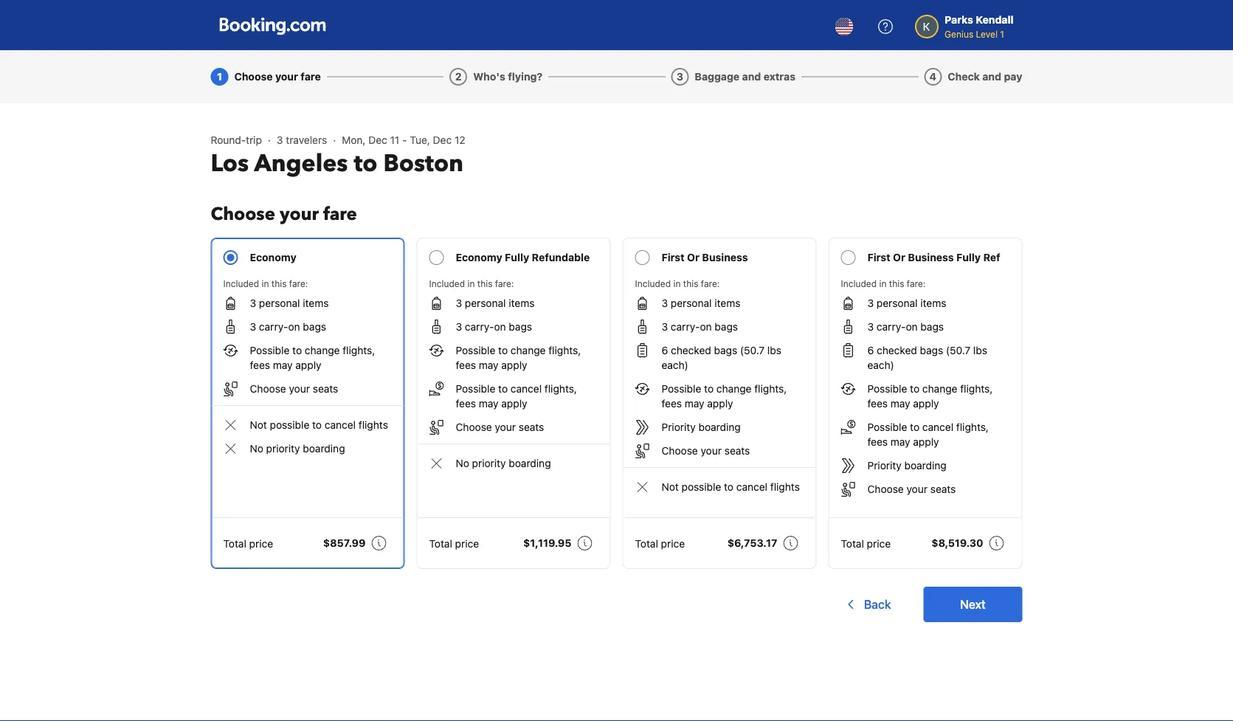Task type: locate. For each thing, give the bounding box(es) containing it.
price for $1,119.95
[[455, 538, 479, 550]]

1 horizontal spatial priority
[[472, 457, 506, 470]]

3 3 personal items from the left
[[662, 297, 741, 309]]

total inside option
[[429, 538, 453, 550]]

1 6 checked bags (50.7 lbs each) from the left
[[662, 344, 782, 371]]

0 horizontal spatial priority boarding element
[[662, 420, 741, 435]]

0 horizontal spatial possible to cancel flights, fees may apply element
[[456, 382, 598, 411]]

0 vertical spatial fare
[[301, 71, 321, 83]]

1 vertical spatial priority boarding
[[868, 460, 947, 472]]

3 3 carry-on bags element from the left
[[662, 320, 738, 334]]

1 each) from the left
[[662, 359, 689, 371]]

1 vertical spatial flights
[[771, 481, 800, 493]]

0 horizontal spatial ·
[[268, 134, 271, 146]]

economy
[[250, 251, 297, 264], [456, 251, 503, 264]]

1 (50.7 lbs from the left
[[740, 344, 782, 357]]

bags for first or business fully ref
[[921, 321, 944, 333]]

0 vertical spatial priority
[[266, 443, 300, 455]]

3 total from the left
[[635, 538, 659, 550]]

(50.7 lbs
[[740, 344, 782, 357], [946, 344, 988, 357]]

0 horizontal spatial 6
[[662, 344, 668, 357]]

3 included in this fare: from the left
[[635, 278, 720, 289]]

economy for economy
[[250, 251, 297, 264]]

2 3 personal items element from the left
[[456, 296, 535, 311]]

included for first or business fully ref
[[841, 278, 877, 289]]

· right trip
[[268, 134, 271, 146]]

1
[[1001, 29, 1005, 39], [217, 71, 222, 83]]

3 3 carry-on bags from the left
[[662, 321, 738, 333]]

this for economy
[[272, 278, 287, 289]]

choose your fare down angeles
[[211, 202, 357, 226]]

1 or from the left
[[688, 251, 700, 264]]

3 carry-on bags element for economy
[[250, 320, 326, 334]]

included in this fare: element inside option
[[429, 277, 598, 290]]

2 3 carry-on bags element from the left
[[456, 320, 532, 334]]

2 3 carry-on bags from the left
[[456, 321, 532, 333]]

1 vertical spatial possible
[[682, 481, 722, 493]]

change inside possible to change flights, fees may apply
[[511, 344, 546, 357]]

priority boarding element
[[662, 420, 741, 435], [868, 459, 947, 473]]

0 horizontal spatial checked
[[671, 344, 712, 357]]

and left extras at the top right of page
[[742, 71, 761, 83]]

2 price from the left
[[455, 538, 479, 550]]

in
[[262, 278, 269, 289], [468, 278, 475, 289], [674, 278, 681, 289], [880, 278, 887, 289]]

0 horizontal spatial 1
[[217, 71, 222, 83]]

fare down round-trip · 3 travelers · mon, dec 11 - tue, dec 12 los angeles to boston
[[323, 202, 357, 226]]

carry- for economy
[[259, 321, 288, 333]]

round-
[[211, 134, 246, 146]]

back
[[864, 598, 892, 612]]

3 personal items element for first or business fully ref
[[868, 296, 947, 311]]

0 horizontal spatial fare
[[301, 71, 321, 83]]

2 business from the left
[[908, 251, 954, 264]]

1 horizontal spatial each)
[[868, 359, 895, 371]]

1 vertical spatial fare
[[323, 202, 357, 226]]

seats inside option
[[519, 421, 544, 433]]

1 items from the left
[[303, 297, 329, 309]]

3 personal items element
[[250, 296, 329, 311], [456, 296, 535, 311], [662, 296, 741, 311], [868, 296, 947, 311]]

dec
[[369, 134, 387, 146], [433, 134, 452, 146]]

1 horizontal spatial first
[[868, 251, 891, 264]]

1 vertical spatial no
[[456, 457, 469, 470]]

ref
[[984, 251, 1001, 264]]

1 3 personal items element from the left
[[250, 296, 329, 311]]

1 6 checked bags (50.7 lbs each) element from the left
[[662, 343, 804, 373]]

0 vertical spatial not possible to cancel flights element
[[250, 418, 388, 433]]

flying?
[[508, 71, 543, 83]]

1 right the 'level'
[[1001, 29, 1005, 39]]

possible
[[250, 344, 290, 357], [456, 344, 496, 357], [456, 383, 496, 395], [662, 383, 702, 395], [868, 383, 908, 395], [868, 421, 908, 433]]

None radio
[[211, 238, 405, 569], [623, 238, 817, 569], [829, 238, 1023, 569], [211, 238, 405, 569], [623, 238, 817, 569], [829, 238, 1023, 569]]

possible to change flights, fees may apply element
[[250, 343, 392, 373], [456, 343, 598, 373], [662, 382, 804, 411], [868, 382, 1010, 411]]

0 horizontal spatial and
[[742, 71, 761, 83]]

1 horizontal spatial no priority boarding element
[[456, 456, 551, 471]]

no
[[250, 443, 263, 455], [456, 457, 469, 470]]

1 horizontal spatial possible
[[682, 481, 722, 493]]

business
[[702, 251, 748, 264], [908, 251, 954, 264]]

0 horizontal spatial fully
[[505, 251, 530, 264]]

1 in from the left
[[262, 278, 269, 289]]

2 included from the left
[[429, 278, 465, 289]]

3 personal items for first or business fully ref
[[868, 297, 947, 309]]

total price for $1,119.95
[[429, 538, 479, 550]]

0 vertical spatial priority boarding element
[[662, 420, 741, 435]]

1 horizontal spatial or
[[894, 251, 906, 264]]

priority boarding for priority boarding element to the bottom
[[868, 460, 947, 472]]

priority
[[266, 443, 300, 455], [472, 457, 506, 470]]

1 horizontal spatial priority boarding element
[[868, 459, 947, 473]]

items
[[303, 297, 329, 309], [509, 297, 535, 309], [715, 297, 741, 309], [921, 297, 947, 309]]

flights,
[[343, 344, 375, 357], [549, 344, 581, 357], [545, 383, 577, 395], [755, 383, 787, 395], [961, 383, 993, 395], [957, 421, 989, 433]]

no priority boarding
[[250, 443, 345, 455], [456, 457, 551, 470]]

1 vertical spatial choose your fare
[[211, 202, 357, 226]]

1 horizontal spatial possible to cancel flights, fees may apply element
[[868, 420, 1010, 450]]

0 horizontal spatial not
[[250, 419, 267, 431]]

your
[[275, 71, 298, 83], [280, 202, 319, 226], [289, 383, 310, 395], [495, 421, 516, 433], [701, 445, 722, 457], [907, 483, 928, 495]]

1 vertical spatial priority
[[472, 457, 506, 470]]

included for first or business
[[635, 278, 671, 289]]

0 horizontal spatial flights
[[359, 419, 388, 431]]

los
[[211, 148, 249, 180]]

and
[[742, 71, 761, 83], [983, 71, 1002, 83]]

bags
[[303, 321, 326, 333], [509, 321, 532, 333], [715, 321, 738, 333], [921, 321, 944, 333], [714, 344, 738, 357], [920, 344, 944, 357]]

price
[[249, 538, 273, 550], [455, 538, 479, 550], [661, 538, 685, 550], [867, 538, 891, 550]]

possible to cancel flights, fees may apply element inside option
[[456, 382, 598, 411]]

1 economy from the left
[[250, 251, 297, 264]]

2 or from the left
[[894, 251, 906, 264]]

2 included in this fare: from the left
[[429, 278, 514, 289]]

1 vertical spatial not possible to cancel flights element
[[662, 480, 800, 495]]

1 vertical spatial possible to cancel flights, fees may apply
[[868, 421, 989, 448]]

3 included in this fare: element from the left
[[635, 277, 804, 290]]

fully
[[505, 251, 530, 264], [957, 251, 981, 264]]

3 on from the left
[[700, 321, 712, 333]]

1 6 from the left
[[662, 344, 668, 357]]

2 each) from the left
[[868, 359, 895, 371]]

seats
[[313, 383, 338, 395], [519, 421, 544, 433], [725, 445, 750, 457], [931, 483, 956, 495]]

4 included in this fare: from the left
[[841, 278, 926, 289]]

4 items from the left
[[921, 297, 947, 309]]

who's
[[473, 71, 506, 83]]

next
[[961, 598, 986, 612]]

possible to cancel flights, fees may apply inside option
[[456, 383, 577, 410]]

1 horizontal spatial not possible to cancel flights
[[662, 481, 800, 493]]

4 carry- from the left
[[877, 321, 906, 333]]

included in this fare: for first or business fully ref
[[841, 278, 926, 289]]

included in this fare: element for economy fully refundable
[[429, 277, 598, 290]]

3 personal items element for economy
[[250, 296, 329, 311]]

to
[[354, 148, 378, 180], [292, 344, 302, 357], [498, 344, 508, 357], [498, 383, 508, 395], [704, 383, 714, 395], [910, 383, 920, 395], [312, 419, 322, 431], [910, 421, 920, 433], [724, 481, 734, 493]]

included in this fare: element for first or business fully ref
[[841, 277, 1010, 290]]

0 horizontal spatial each)
[[662, 359, 689, 371]]

bags for economy fully refundable
[[509, 321, 532, 333]]

fare: for first or business fully ref
[[907, 278, 926, 289]]

0 vertical spatial 1
[[1001, 29, 1005, 39]]

0 horizontal spatial dec
[[369, 134, 387, 146]]

mon,
[[342, 134, 366, 146]]

economy inside option
[[456, 251, 503, 264]]

fees
[[250, 359, 270, 371], [456, 359, 476, 371], [456, 398, 476, 410], [662, 398, 682, 410], [868, 398, 888, 410], [868, 436, 888, 448]]

or for first or business
[[688, 251, 700, 264]]

1 included in this fare: element from the left
[[223, 277, 392, 290]]

0 horizontal spatial 6 checked bags (50.7 lbs each) element
[[662, 343, 804, 373]]

this inside option
[[478, 278, 493, 289]]

not possible to cancel flights for right not possible to cancel flights element
[[662, 481, 800, 493]]

3 in from the left
[[674, 278, 681, 289]]

0 vertical spatial no
[[250, 443, 263, 455]]

dec left 11
[[369, 134, 387, 146]]

3 price from the left
[[661, 538, 685, 550]]

2 6 from the left
[[868, 344, 874, 357]]

1 included in this fare: from the left
[[223, 278, 308, 289]]

business for first or business fully ref
[[908, 251, 954, 264]]

price for $857.99
[[249, 538, 273, 550]]

or
[[688, 251, 700, 264], [894, 251, 906, 264]]

fees inside possible to change flights, fees may apply
[[456, 359, 476, 371]]

kendall
[[976, 14, 1014, 26]]

1 horizontal spatial priority
[[868, 460, 902, 472]]

personal inside option
[[465, 297, 506, 309]]

not possible to cancel flights element
[[250, 418, 388, 433], [662, 480, 800, 495]]

1 vertical spatial priority boarding element
[[868, 459, 947, 473]]

3 for 3 carry-on bags element corresponding to first or business fully ref
[[868, 321, 874, 333]]

0 horizontal spatial possible to cancel flights, fees may apply
[[456, 383, 577, 410]]

0 horizontal spatial no
[[250, 443, 263, 455]]

on for first or business
[[700, 321, 712, 333]]

2 6 checked bags (50.7 lbs each) element from the left
[[868, 343, 1010, 373]]

1 horizontal spatial possible to cancel flights, fees may apply
[[868, 421, 989, 448]]

included in this fare: element
[[223, 277, 392, 290], [429, 277, 598, 290], [635, 277, 804, 290], [841, 277, 1010, 290]]

1 price from the left
[[249, 538, 273, 550]]

and for check
[[983, 71, 1002, 83]]

3
[[677, 71, 684, 83], [277, 134, 283, 146], [250, 297, 256, 309], [456, 297, 462, 309], [662, 297, 668, 309], [868, 297, 874, 309], [250, 321, 256, 333], [456, 321, 462, 333], [662, 321, 668, 333], [868, 321, 874, 333]]

1 horizontal spatial (50.7 lbs
[[946, 344, 988, 357]]

round-trip · 3 travelers · mon, dec 11 - tue, dec 12 los angeles to boston
[[211, 134, 466, 180]]

carry- inside option
[[465, 321, 494, 333]]

6 for priority
[[662, 344, 668, 357]]

1 personal from the left
[[259, 297, 300, 309]]

2 carry- from the left
[[465, 321, 494, 333]]

possible to cancel flights, fees may apply element
[[456, 382, 598, 411], [868, 420, 1010, 450]]

·
[[268, 134, 271, 146], [333, 134, 336, 146]]

fare: inside option
[[495, 278, 514, 289]]

not possible to cancel flights
[[250, 419, 388, 431], [662, 481, 800, 493]]

0 vertical spatial no priority boarding
[[250, 443, 345, 455]]

1 business from the left
[[702, 251, 748, 264]]

6 checked bags (50.7 lbs each) element
[[662, 343, 804, 373], [868, 343, 1010, 373]]

personal for economy
[[259, 297, 300, 309]]

possible to change flights, fees may apply
[[250, 344, 375, 371], [456, 344, 581, 371], [662, 383, 787, 410], [868, 383, 993, 410]]

2 fare: from the left
[[495, 278, 514, 289]]

may
[[273, 359, 293, 371], [479, 359, 499, 371], [479, 398, 499, 410], [685, 398, 705, 410], [891, 398, 911, 410], [891, 436, 911, 448]]

2 3 personal items from the left
[[456, 297, 535, 309]]

3 items from the left
[[715, 297, 741, 309]]

1 carry- from the left
[[259, 321, 288, 333]]

on for first or business fully ref
[[906, 321, 918, 333]]

and left pay
[[983, 71, 1002, 83]]

4 personal from the left
[[877, 297, 918, 309]]

1 fully from the left
[[505, 251, 530, 264]]

included in this fare:
[[223, 278, 308, 289], [429, 278, 514, 289], [635, 278, 720, 289], [841, 278, 926, 289]]

1 first from the left
[[662, 251, 685, 264]]

0 horizontal spatial first
[[662, 251, 685, 264]]

1 this from the left
[[272, 278, 287, 289]]

or for first or business fully ref
[[894, 251, 906, 264]]

fare up travelers
[[301, 71, 321, 83]]

3 carry-on bags for first or business fully ref
[[868, 321, 944, 333]]

0 vertical spatial possible to cancel flights, fees may apply
[[456, 383, 577, 410]]

possible to cancel flights, fees may apply
[[456, 383, 577, 410], [868, 421, 989, 448]]

0 vertical spatial choose your fare
[[234, 71, 321, 83]]

2 on from the left
[[494, 321, 506, 333]]

choose your fare
[[234, 71, 321, 83], [211, 202, 357, 226]]

checked
[[671, 344, 712, 357], [877, 344, 918, 357]]

total price
[[223, 538, 273, 550], [429, 538, 479, 550], [635, 538, 685, 550], [841, 538, 891, 550]]

included
[[223, 278, 259, 289], [429, 278, 465, 289], [635, 278, 671, 289], [841, 278, 877, 289]]

price for $8,519.30
[[867, 538, 891, 550]]

on
[[288, 321, 300, 333], [494, 321, 506, 333], [700, 321, 712, 333], [906, 321, 918, 333]]

boarding
[[699, 421, 741, 433], [303, 443, 345, 455], [509, 457, 551, 470], [905, 460, 947, 472]]

2 this from the left
[[478, 278, 493, 289]]

1 vertical spatial priority
[[868, 460, 902, 472]]

2 checked from the left
[[877, 344, 918, 357]]

3 for 3 personal items element related to economy
[[250, 297, 256, 309]]

first
[[662, 251, 685, 264], [868, 251, 891, 264]]

1 horizontal spatial 6 checked bags (50.7 lbs each) element
[[868, 343, 1010, 373]]

1 horizontal spatial 6 checked bags (50.7 lbs each)
[[868, 344, 988, 371]]

2 personal from the left
[[465, 297, 506, 309]]

1 horizontal spatial business
[[908, 251, 954, 264]]

flights
[[359, 419, 388, 431], [771, 481, 800, 493]]

1 horizontal spatial dec
[[433, 134, 452, 146]]

may inside possible to change flights, fees may apply
[[479, 359, 499, 371]]

2 and from the left
[[983, 71, 1002, 83]]

price inside option
[[455, 538, 479, 550]]

3 carry-on bags element
[[250, 320, 326, 334], [456, 320, 532, 334], [662, 320, 738, 334], [868, 320, 944, 334]]

1 total price from the left
[[223, 538, 273, 550]]

0 vertical spatial possible
[[270, 419, 310, 431]]

1 vertical spatial not
[[662, 481, 679, 493]]

1 total from the left
[[223, 538, 247, 550]]

choose your seats element
[[250, 382, 338, 396], [456, 420, 544, 435], [662, 444, 750, 459], [868, 482, 956, 497]]

0 horizontal spatial possible
[[270, 419, 310, 431]]

0 horizontal spatial 6 checked bags (50.7 lbs each)
[[662, 344, 782, 371]]

0 horizontal spatial (50.7 lbs
[[740, 344, 782, 357]]

fully left ref on the right of page
[[957, 251, 981, 264]]

6
[[662, 344, 668, 357], [868, 344, 874, 357]]

1 horizontal spatial fully
[[957, 251, 981, 264]]

1 on from the left
[[288, 321, 300, 333]]

1 horizontal spatial no
[[456, 457, 469, 470]]

3 carry-on bags for economy
[[250, 321, 326, 333]]

included for economy
[[223, 278, 259, 289]]

total
[[223, 538, 247, 550], [429, 538, 453, 550], [635, 538, 659, 550], [841, 538, 865, 550]]

0 horizontal spatial or
[[688, 251, 700, 264]]

dec left 12
[[433, 134, 452, 146]]

0 horizontal spatial priority
[[662, 421, 696, 433]]

no priority boarding element
[[250, 442, 345, 456], [456, 456, 551, 471]]

3 3 personal items element from the left
[[662, 296, 741, 311]]

on inside option
[[494, 321, 506, 333]]

1 and from the left
[[742, 71, 761, 83]]

1 included from the left
[[223, 278, 259, 289]]

2 6 checked bags (50.7 lbs each) from the left
[[868, 344, 988, 371]]

1 3 carry-on bags from the left
[[250, 321, 326, 333]]

0 horizontal spatial economy
[[250, 251, 297, 264]]

each)
[[662, 359, 689, 371], [868, 359, 895, 371]]

who's flying?
[[473, 71, 543, 83]]

first or business
[[662, 251, 748, 264]]

4 in from the left
[[880, 278, 887, 289]]

1 vertical spatial not possible to cancel flights
[[662, 481, 800, 493]]

items inside option
[[509, 297, 535, 309]]

3 carry-on bags
[[250, 321, 326, 333], [456, 321, 532, 333], [662, 321, 738, 333], [868, 321, 944, 333]]

bags inside option
[[509, 321, 532, 333]]

2 (50.7 lbs from the left
[[946, 344, 988, 357]]

1 horizontal spatial 6
[[868, 344, 874, 357]]

4 total price from the left
[[841, 538, 891, 550]]

1 horizontal spatial ·
[[333, 134, 336, 146]]

0 horizontal spatial not possible to cancel flights element
[[250, 418, 388, 433]]

3 for 3 carry-on bags element for economy fully refundable
[[456, 321, 462, 333]]

2 included in this fare: element from the left
[[429, 277, 598, 290]]

fully left refundable at the left top
[[505, 251, 530, 264]]

0 horizontal spatial not possible to cancel flights
[[250, 419, 388, 431]]

4 included from the left
[[841, 278, 877, 289]]

4 price from the left
[[867, 538, 891, 550]]

1 horizontal spatial priority boarding
[[868, 460, 947, 472]]

0 vertical spatial priority
[[662, 421, 696, 433]]

3 personal items inside option
[[456, 297, 535, 309]]

4 3 personal items from the left
[[868, 297, 947, 309]]

priority
[[662, 421, 696, 433], [868, 460, 902, 472]]

this for economy fully refundable
[[478, 278, 493, 289]]

(50.7 lbs for priority boarding
[[740, 344, 782, 357]]

1 3 carry-on bags element from the left
[[250, 320, 326, 334]]

included in this fare: for economy fully refundable
[[429, 278, 514, 289]]

· left mon,
[[333, 134, 336, 146]]

2 items from the left
[[509, 297, 535, 309]]

3 carry- from the left
[[671, 321, 700, 333]]

4 this from the left
[[890, 278, 905, 289]]

1 checked from the left
[[671, 344, 712, 357]]

3 this from the left
[[684, 278, 699, 289]]

1 horizontal spatial checked
[[877, 344, 918, 357]]

1 fare: from the left
[[289, 278, 308, 289]]

fare: for economy fully refundable
[[495, 278, 514, 289]]

priority for priority boarding element to the bottom
[[868, 460, 902, 472]]

6 for possible
[[868, 344, 874, 357]]

total for $1,119.95
[[429, 538, 453, 550]]

total for $8,519.30
[[841, 538, 865, 550]]

4 3 personal items element from the left
[[868, 296, 947, 311]]

3 total price from the left
[[635, 538, 685, 550]]

1 horizontal spatial flights
[[771, 481, 800, 493]]

included inside option
[[429, 278, 465, 289]]

no inside option
[[456, 457, 469, 470]]

choose
[[234, 71, 273, 83], [211, 202, 275, 226], [250, 383, 286, 395], [456, 421, 492, 433], [662, 445, 698, 457], [868, 483, 904, 495]]

boston
[[384, 148, 464, 180]]

priority boarding
[[662, 421, 741, 433], [868, 460, 947, 472]]

0 vertical spatial not possible to cancel flights
[[250, 419, 388, 431]]

personal
[[259, 297, 300, 309], [465, 297, 506, 309], [671, 297, 712, 309], [877, 297, 918, 309]]

0 vertical spatial possible to cancel flights, fees may apply element
[[456, 382, 598, 411]]

3 personal from the left
[[671, 297, 712, 309]]

2 total price from the left
[[429, 538, 479, 550]]

business for first or business
[[702, 251, 748, 264]]

carry-
[[259, 321, 288, 333], [465, 321, 494, 333], [671, 321, 700, 333], [877, 321, 906, 333]]

personal for first or business fully ref
[[877, 297, 918, 309]]

fare
[[301, 71, 321, 83], [323, 202, 357, 226]]

1 horizontal spatial no priority boarding
[[456, 457, 551, 470]]

trip
[[246, 134, 262, 146]]

choose your seats
[[250, 383, 338, 395], [456, 421, 544, 433], [662, 445, 750, 457], [868, 483, 956, 495]]

3 personal items
[[250, 297, 329, 309], [456, 297, 535, 309], [662, 297, 741, 309], [868, 297, 947, 309]]

checked for priority
[[671, 344, 712, 357]]

possible
[[270, 419, 310, 431], [682, 481, 722, 493]]

1 horizontal spatial economy
[[456, 251, 503, 264]]

(50.7 lbs for possible to cancel flights, fees may apply
[[946, 344, 988, 357]]

0 vertical spatial priority boarding
[[662, 421, 741, 433]]

11
[[390, 134, 400, 146]]

change
[[305, 344, 340, 357], [511, 344, 546, 357], [717, 383, 752, 395], [923, 383, 958, 395]]

2 first from the left
[[868, 251, 891, 264]]

None radio
[[417, 238, 611, 569]]

booking.com logo image
[[220, 17, 326, 35], [220, 17, 326, 35]]

cancel
[[511, 383, 542, 395], [325, 419, 356, 431], [923, 421, 954, 433], [737, 481, 768, 493]]

2 total from the left
[[429, 538, 453, 550]]

carry- for first or business fully ref
[[877, 321, 906, 333]]

choose your fare up trip
[[234, 71, 321, 83]]

12
[[455, 134, 466, 146]]

fare:
[[289, 278, 308, 289], [495, 278, 514, 289], [701, 278, 720, 289], [907, 278, 926, 289]]

parks kendall genius level 1
[[945, 14, 1014, 39]]

2 in from the left
[[468, 278, 475, 289]]

1 horizontal spatial and
[[983, 71, 1002, 83]]

1 horizontal spatial 1
[[1001, 29, 1005, 39]]

1 horizontal spatial not
[[662, 481, 679, 493]]

not
[[250, 419, 267, 431], [662, 481, 679, 493]]

1 up round-
[[217, 71, 222, 83]]

this
[[272, 278, 287, 289], [478, 278, 493, 289], [684, 278, 699, 289], [890, 278, 905, 289]]

included in this fare: inside option
[[429, 278, 514, 289]]

0 horizontal spatial priority boarding
[[662, 421, 741, 433]]

total for $857.99
[[223, 538, 247, 550]]

tue,
[[410, 134, 430, 146]]

3 included from the left
[[635, 278, 671, 289]]

4 3 carry-on bags from the left
[[868, 321, 944, 333]]

4 fare: from the left
[[907, 278, 926, 289]]

priority for leftmost priority boarding element
[[662, 421, 696, 433]]

6 checked bags (50.7 lbs each)
[[662, 344, 782, 371], [868, 344, 988, 371]]

0 horizontal spatial business
[[702, 251, 748, 264]]

4 on from the left
[[906, 321, 918, 333]]

4 total from the left
[[841, 538, 865, 550]]

4 3 carry-on bags element from the left
[[868, 320, 944, 334]]

4 included in this fare: element from the left
[[841, 277, 1010, 290]]

2 economy from the left
[[456, 251, 503, 264]]

2 dec from the left
[[433, 134, 452, 146]]

in for economy fully refundable
[[468, 278, 475, 289]]

3 fare: from the left
[[701, 278, 720, 289]]

1 3 personal items from the left
[[250, 297, 329, 309]]

level
[[976, 29, 998, 39]]

0 vertical spatial not
[[250, 419, 267, 431]]

2
[[455, 71, 462, 83]]

6 checked bags (50.7 lbs each) element for boarding
[[662, 343, 804, 373]]

on for economy
[[288, 321, 300, 333]]

apply
[[296, 359, 322, 371], [502, 359, 528, 371], [502, 398, 528, 410], [708, 398, 734, 410], [914, 398, 940, 410], [914, 436, 940, 448]]



Task type: vqa. For each thing, say whether or not it's contained in the screenshot.
1st 6 checked bags (50.7 lbs each) 'ELEMENT' from the left
yes



Task type: describe. For each thing, give the bounding box(es) containing it.
1 vertical spatial possible to cancel flights, fees may apply element
[[868, 420, 1010, 450]]

total price for $8,519.30
[[841, 538, 891, 550]]

3 personal items for economy
[[250, 297, 329, 309]]

possible to cancel flights, fees may apply for bottommost possible to cancel flights, fees may apply "element"
[[868, 421, 989, 448]]

4
[[930, 71, 937, 83]]

carry- for first or business
[[671, 321, 700, 333]]

first for first or business
[[662, 251, 685, 264]]

0 vertical spatial flights
[[359, 419, 388, 431]]

1 vertical spatial no priority boarding
[[456, 457, 551, 470]]

economy for economy fully refundable
[[456, 251, 503, 264]]

-
[[402, 134, 407, 146]]

personal for first or business
[[671, 297, 712, 309]]

to inside round-trip · 3 travelers · mon, dec 11 - tue, dec 12 los angeles to boston
[[354, 148, 378, 180]]

priority boarding for leftmost priority boarding element
[[662, 421, 741, 433]]

included in this fare: for first or business
[[635, 278, 720, 289]]

angeles
[[254, 148, 348, 180]]

genius
[[945, 29, 974, 39]]

checked for possible
[[877, 344, 918, 357]]

no priority boarding element inside option
[[456, 456, 551, 471]]

6 checked bags (50.7 lbs each) for to
[[868, 344, 988, 371]]

apply inside possible to change flights, fees may apply
[[502, 359, 528, 371]]

1 · from the left
[[268, 134, 271, 146]]

3 carry-on bags for first or business
[[662, 321, 738, 333]]

3 personal items for economy fully refundable
[[456, 297, 535, 309]]

and for baggage
[[742, 71, 761, 83]]

refundable
[[532, 251, 590, 264]]

items for economy fully refundable
[[509, 297, 535, 309]]

parks
[[945, 14, 974, 26]]

included in this fare: for economy
[[223, 278, 308, 289]]

carry- for economy fully refundable
[[465, 321, 494, 333]]

3 carry-on bags for economy fully refundable
[[456, 321, 532, 333]]

possible to cancel flights, fees may apply for possible to cancel flights, fees may apply "element" within option
[[456, 383, 577, 410]]

3 for 3 personal items element related to first or business fully ref
[[868, 297, 874, 309]]

3 personal items for first or business
[[662, 297, 741, 309]]

possible to change flights, fees may apply inside option
[[456, 344, 581, 371]]

$857.99
[[323, 537, 366, 549]]

fare: for economy
[[289, 278, 308, 289]]

$8,519.30
[[932, 537, 984, 549]]

bags for first or business
[[715, 321, 738, 333]]

fare: for first or business
[[701, 278, 720, 289]]

economy fully refundable
[[456, 251, 590, 264]]

baggage and extras
[[695, 71, 796, 83]]

2 · from the left
[[333, 134, 336, 146]]

extras
[[764, 71, 796, 83]]

first or business fully ref
[[868, 251, 1001, 264]]

3 for economy 3 carry-on bags element
[[250, 321, 256, 333]]

1 horizontal spatial fare
[[323, 202, 357, 226]]

3 for economy fully refundable 3 personal items element
[[456, 297, 462, 309]]

1 horizontal spatial not possible to cancel flights element
[[662, 480, 800, 495]]

bags for economy
[[303, 321, 326, 333]]

items for economy
[[303, 297, 329, 309]]

pay
[[1004, 71, 1023, 83]]

3 for 3 carry-on bags element corresponding to first or business
[[662, 321, 668, 333]]

travelers
[[286, 134, 327, 146]]

not for right not possible to cancel flights element
[[662, 481, 679, 493]]

price for $6,753.17
[[661, 538, 685, 550]]

in for economy
[[262, 278, 269, 289]]

check and pay
[[948, 71, 1023, 83]]

personal for economy fully refundable
[[465, 297, 506, 309]]

3 carry-on bags element for first or business fully ref
[[868, 320, 944, 334]]

check
[[948, 71, 980, 83]]

choose inside option
[[456, 421, 492, 433]]

$6,753.17
[[728, 537, 778, 549]]

not possible to cancel flights for left not possible to cancel flights element
[[250, 419, 388, 431]]

total for $6,753.17
[[635, 538, 659, 550]]

3 carry-on bags element for first or business
[[662, 320, 738, 334]]

2 fully from the left
[[957, 251, 981, 264]]

6 checked bags (50.7 lbs each) for boarding
[[662, 344, 782, 371]]

included in this fare: element for economy
[[223, 277, 392, 290]]

each) for priority boarding
[[662, 359, 689, 371]]

included in this fare: element for first or business
[[635, 277, 804, 290]]

no for the leftmost no priority boarding element
[[250, 443, 263, 455]]

in for first or business fully ref
[[880, 278, 887, 289]]

to inside possible to change flights, fees may apply
[[498, 344, 508, 357]]

this for first or business fully ref
[[890, 278, 905, 289]]

baggage
[[695, 71, 740, 83]]

on for economy fully refundable
[[494, 321, 506, 333]]

6 checked bags (50.7 lbs each) element for to
[[868, 343, 1010, 373]]

0 horizontal spatial priority
[[266, 443, 300, 455]]

1 dec from the left
[[369, 134, 387, 146]]

total price for $857.99
[[223, 538, 273, 550]]

back button
[[835, 587, 900, 622]]

next button
[[924, 587, 1023, 622]]

none radio containing economy fully refundable
[[417, 238, 611, 569]]

0 horizontal spatial no priority boarding
[[250, 443, 345, 455]]

in for first or business
[[674, 278, 681, 289]]

items for first or business fully ref
[[921, 297, 947, 309]]

first for first or business fully ref
[[868, 251, 891, 264]]

3 carry-on bags element for economy fully refundable
[[456, 320, 532, 334]]

not for left not possible to cancel flights element
[[250, 419, 267, 431]]

1 inside parks kendall genius level 1
[[1001, 29, 1005, 39]]

3 inside round-trip · 3 travelers · mon, dec 11 - tue, dec 12 los angeles to boston
[[277, 134, 283, 146]]

$1,119.95
[[524, 537, 572, 549]]

0 horizontal spatial no priority boarding element
[[250, 442, 345, 456]]

this for first or business
[[684, 278, 699, 289]]

3 for first or business's 3 personal items element
[[662, 297, 668, 309]]

fully inside option
[[505, 251, 530, 264]]

no for no priority boarding element inside option
[[456, 457, 469, 470]]

choose your seats inside option
[[456, 421, 544, 433]]

total price for $6,753.17
[[635, 538, 685, 550]]

1 vertical spatial 1
[[217, 71, 222, 83]]

included for economy fully refundable
[[429, 278, 465, 289]]

items for first or business
[[715, 297, 741, 309]]

3 personal items element for economy fully refundable
[[456, 296, 535, 311]]

3 personal items element for first or business
[[662, 296, 741, 311]]



